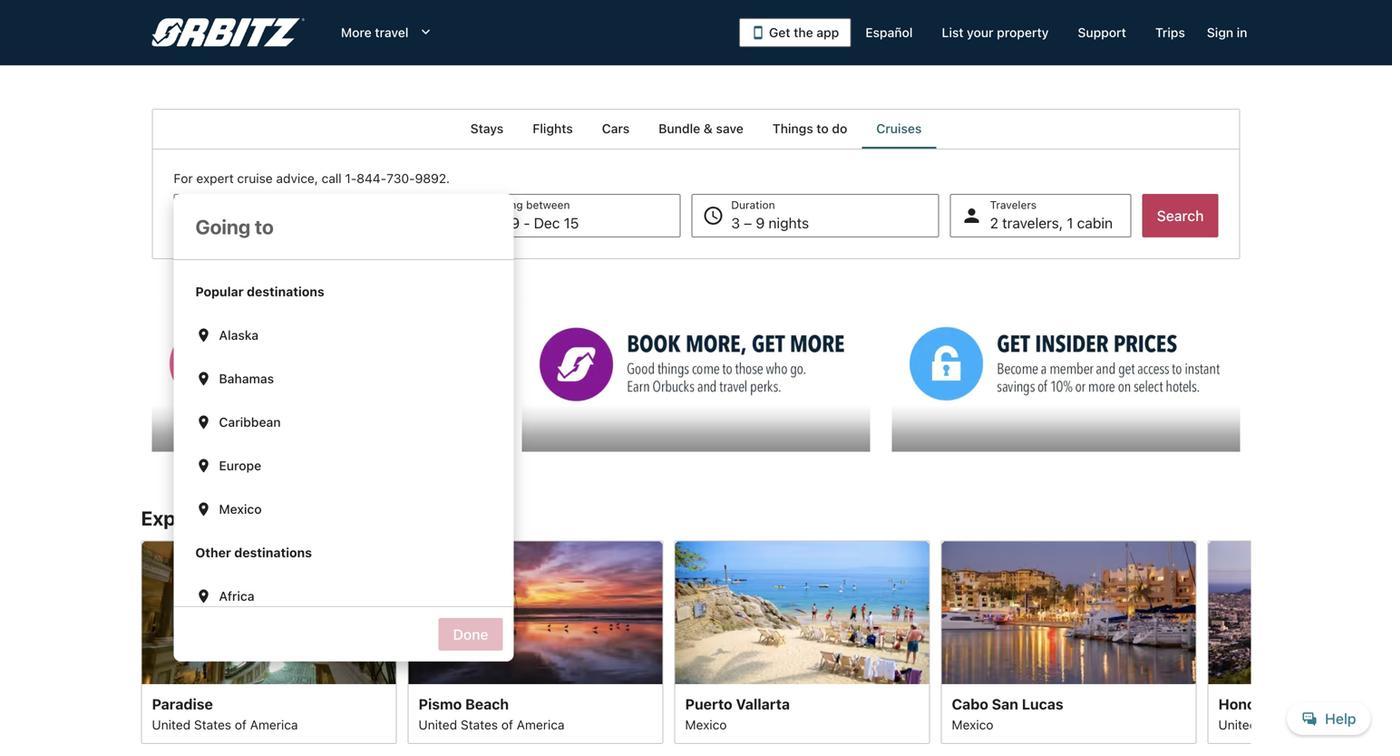 Task type: locate. For each thing, give the bounding box(es) containing it.
search
[[1157, 207, 1204, 225]]

1 small image from the top
[[195, 371, 212, 387]]

mexico inside 'puerto vallarta mexico'
[[685, 718, 727, 733]]

small image
[[195, 327, 212, 344], [195, 458, 212, 474], [195, 502, 212, 518]]

small image left caribbean
[[195, 415, 212, 431]]

united
[[152, 718, 191, 733], [419, 718, 457, 733], [1219, 718, 1257, 733]]

advice,
[[276, 171, 318, 186]]

cruises
[[877, 121, 922, 136]]

0 horizontal spatial states
[[194, 718, 231, 733]]

bundle
[[659, 121, 701, 136]]

1 vertical spatial small image
[[195, 458, 212, 474]]

expert
[[196, 171, 234, 186]]

0 vertical spatial small image
[[195, 327, 212, 344]]

mexico down europe
[[219, 502, 262, 517]]

flights link
[[518, 109, 588, 149]]

destinations
[[247, 284, 325, 299], [374, 507, 489, 530], [234, 546, 312, 561]]

bundle & save link
[[644, 109, 758, 149]]

1 america from the left
[[250, 718, 298, 733]]

states for paradise
[[194, 718, 231, 733]]

europe
[[219, 459, 261, 474]]

america for honolulu
[[1317, 718, 1365, 733]]

9892.
[[415, 171, 450, 186]]

puerto vallarta showing a beach, general coastal views and kayaking or canoeing image
[[674, 541, 930, 685]]

0 horizontal spatial of
[[235, 718, 247, 733]]

things
[[773, 121, 813, 136]]

other
[[195, 546, 231, 561]]

3 america from the left
[[1317, 718, 1365, 733]]

states down the honolulu
[[1261, 718, 1298, 733]]

2 small image from the top
[[195, 415, 212, 431]]

2 horizontal spatial states
[[1261, 718, 1298, 733]]

3 small image from the top
[[195, 589, 212, 605]]

1 states from the left
[[194, 718, 231, 733]]

nov 29 - dec 15
[[473, 215, 579, 232]]

of inside pismo beach united states of america
[[502, 718, 513, 733]]

small image for africa
[[195, 589, 212, 605]]

opens in a new window image
[[521, 303, 537, 320]]

2 small image from the top
[[195, 458, 212, 474]]

in
[[1237, 25, 1248, 40], [270, 507, 287, 530]]

trending
[[291, 507, 370, 530]]

2 vertical spatial small image
[[195, 589, 212, 605]]

show previous card image
[[130, 632, 152, 654]]

stays
[[215, 507, 266, 530]]

1 small image from the top
[[195, 327, 212, 344]]

small image for mexico
[[195, 502, 212, 518]]

america inside pismo beach united states of america
[[517, 718, 565, 733]]

in inside dropdown button
[[1237, 25, 1248, 40]]

1 horizontal spatial states
[[461, 718, 498, 733]]

united for honolulu
[[1219, 718, 1257, 733]]

3 states from the left
[[1261, 718, 1298, 733]]

marina cabo san lucas which includes a marina, a coastal town and night scenes image
[[941, 541, 1197, 685]]

small image for europe
[[195, 458, 212, 474]]

mexico down 'cabo'
[[952, 718, 994, 733]]

united inside honolulu united states of america
[[1219, 718, 1257, 733]]

search button
[[1143, 194, 1219, 238]]

puerto
[[685, 696, 733, 714]]

1 horizontal spatial united
[[419, 718, 457, 733]]

1 of from the left
[[235, 718, 247, 733]]

states down beach
[[461, 718, 498, 733]]

america inside paradise united states of america
[[250, 718, 298, 733]]

list your property
[[942, 25, 1049, 40]]

beach
[[465, 696, 509, 714]]

small image for bahamas
[[195, 371, 212, 387]]

property
[[997, 25, 1049, 40]]

of inside paradise united states of america
[[235, 718, 247, 733]]

trips
[[1156, 25, 1185, 40]]

small image left europe
[[195, 458, 212, 474]]

cars
[[602, 121, 630, 136]]

united down the honolulu
[[1219, 718, 1257, 733]]

of for honolulu
[[1302, 718, 1313, 733]]

save
[[716, 121, 744, 136]]

0 horizontal spatial america
[[250, 718, 298, 733]]

3 small image from the top
[[195, 502, 212, 518]]

nov
[[473, 215, 499, 232]]

2 horizontal spatial america
[[1317, 718, 1365, 733]]

1 horizontal spatial of
[[502, 718, 513, 733]]

popular
[[195, 284, 244, 299]]

1
[[1067, 215, 1074, 232]]

3 of from the left
[[1302, 718, 1313, 733]]

small image left stays
[[195, 502, 212, 518]]

in right stays
[[270, 507, 287, 530]]

1 horizontal spatial america
[[517, 718, 565, 733]]

2 vertical spatial destinations
[[234, 546, 312, 561]]

small image
[[195, 371, 212, 387], [195, 415, 212, 431], [195, 589, 212, 605]]

cruise
[[237, 171, 273, 186]]

mexico down puerto
[[685, 718, 727, 733]]

call
[[322, 171, 342, 186]]

cars link
[[588, 109, 644, 149]]

small image left africa
[[195, 589, 212, 605]]

states inside paradise united states of america
[[194, 718, 231, 733]]

1 united from the left
[[152, 718, 191, 733]]

states
[[194, 718, 231, 733], [461, 718, 498, 733], [1261, 718, 1298, 733]]

united inside paradise united states of america
[[152, 718, 191, 733]]

0 horizontal spatial in
[[270, 507, 287, 530]]

your
[[967, 25, 994, 40]]

0 vertical spatial in
[[1237, 25, 1248, 40]]

in right sign
[[1237, 25, 1248, 40]]

list
[[942, 25, 964, 40]]

puerto vallarta mexico
[[685, 696, 790, 733]]

mexico
[[219, 502, 262, 517], [685, 718, 727, 733], [952, 718, 994, 733]]

destinations for popular destinations
[[247, 284, 325, 299]]

destinations for other destinations
[[234, 546, 312, 561]]

-
[[524, 215, 530, 232]]

united for paradise
[[152, 718, 191, 733]]

2 horizontal spatial mexico
[[952, 718, 994, 733]]

paradise
[[152, 696, 213, 714]]

of
[[235, 718, 247, 733], [502, 718, 513, 733], [1302, 718, 1313, 733]]

2 vertical spatial small image
[[195, 502, 212, 518]]

of inside honolulu united states of america
[[1302, 718, 1313, 733]]

states inside honolulu united states of america
[[1261, 718, 1298, 733]]

tab list
[[152, 109, 1241, 149]]

flights
[[533, 121, 573, 136]]

2
[[990, 215, 999, 232]]

opens in a new window image
[[151, 303, 167, 320]]

0 horizontal spatial united
[[152, 718, 191, 733]]

small image left alaska
[[195, 327, 212, 344]]

states down 'paradise'
[[194, 718, 231, 733]]

1 vertical spatial small image
[[195, 415, 212, 431]]

1 horizontal spatial in
[[1237, 25, 1248, 40]]

america inside honolulu united states of america
[[1317, 718, 1365, 733]]

tab list containing stays
[[152, 109, 1241, 149]]

1 horizontal spatial mexico
[[685, 718, 727, 733]]

honolulu
[[1219, 696, 1282, 714]]

for expert cruise advice, call 1-844-730-9892.
[[174, 171, 450, 186]]

0 vertical spatial small image
[[195, 371, 212, 387]]

844-
[[357, 171, 387, 186]]

small image left "bahamas"
[[195, 371, 212, 387]]

1 vertical spatial in
[[270, 507, 287, 530]]

0 vertical spatial destinations
[[247, 284, 325, 299]]

cruises link
[[862, 109, 936, 149]]

2 horizontal spatial of
[[1302, 718, 1313, 733]]

2 horizontal spatial united
[[1219, 718, 1257, 733]]

for
[[174, 171, 193, 186]]

united down pismo
[[419, 718, 457, 733]]

1 vertical spatial destinations
[[374, 507, 489, 530]]

2 america from the left
[[517, 718, 565, 733]]

san
[[992, 696, 1019, 714]]

2 united from the left
[[419, 718, 457, 733]]

download the app button image
[[751, 25, 766, 40]]

español
[[866, 25, 913, 40]]

lucas
[[1022, 696, 1064, 714]]

3 united from the left
[[1219, 718, 1257, 733]]

united down 'paradise'
[[152, 718, 191, 733]]

america
[[250, 718, 298, 733], [517, 718, 565, 733], [1317, 718, 1365, 733]]

0 horizontal spatial mexico
[[219, 502, 262, 517]]

2 states from the left
[[461, 718, 498, 733]]

2 of from the left
[[502, 718, 513, 733]]

3 – 9 nights
[[731, 215, 809, 232]]

small image for caribbean
[[195, 415, 212, 431]]

explore stays in trending destinations
[[141, 507, 489, 530]]



Task type: vqa. For each thing, say whether or not it's contained in the screenshot.
Florida, within Miami Florida, United States
no



Task type: describe. For each thing, give the bounding box(es) containing it.
explore stays in trending destinations main content
[[0, 109, 1392, 754]]

stays link
[[456, 109, 518, 149]]

the
[[794, 25, 813, 40]]

africa
[[219, 589, 255, 604]]

sign
[[1207, 25, 1234, 40]]

2 travelers, 1 cabin button
[[950, 194, 1132, 238]]

trips link
[[1141, 16, 1200, 49]]

bahamas
[[219, 371, 274, 386]]

travelers,
[[1003, 215, 1063, 232]]

cabin
[[1077, 215, 1113, 232]]

other destinations
[[195, 546, 312, 561]]

makiki - lower punchbowl - tantalus showing landscape views, a sunset and a city image
[[1208, 541, 1392, 685]]

travel
[[375, 25, 409, 40]]

pismo beach united states of america
[[419, 696, 565, 733]]

cabo san lucas mexico
[[952, 696, 1064, 733]]

730-
[[387, 171, 415, 186]]

dec
[[534, 215, 560, 232]]

orbitz logo image
[[152, 18, 305, 47]]

paradise united states of america
[[152, 696, 298, 733]]

pismo
[[419, 696, 462, 714]]

support link
[[1064, 16, 1141, 49]]

states inside pismo beach united states of america
[[461, 718, 498, 733]]

–
[[744, 215, 752, 232]]

america for paradise
[[250, 718, 298, 733]]

2 travelers, 1 cabin
[[990, 215, 1113, 232]]

show next card image
[[1241, 632, 1262, 654]]

&
[[704, 121, 713, 136]]

9
[[756, 215, 765, 232]]

nov 29 - dec 15 button
[[433, 194, 681, 238]]

cabo
[[952, 696, 989, 714]]

get
[[769, 25, 791, 40]]

things to do
[[773, 121, 848, 136]]

Going to text field
[[174, 194, 514, 259]]

sign in button
[[1200, 16, 1255, 49]]

united inside pismo beach united states of america
[[419, 718, 457, 733]]

list your property link
[[928, 16, 1064, 49]]

small image for alaska
[[195, 327, 212, 344]]

get the app
[[769, 25, 839, 40]]

more travel button
[[327, 16, 449, 49]]

more
[[341, 25, 372, 40]]

15
[[564, 215, 579, 232]]

of for paradise
[[235, 718, 247, 733]]

to
[[817, 121, 829, 136]]

las vegas featuring interior views image
[[141, 541, 397, 685]]

states for honolulu
[[1261, 718, 1298, 733]]

caribbean
[[219, 415, 281, 430]]

español button
[[851, 16, 928, 49]]

things to do link
[[758, 109, 862, 149]]

in inside 'main content'
[[270, 507, 287, 530]]

alaska
[[219, 328, 259, 343]]

app
[[817, 25, 839, 40]]

support
[[1078, 25, 1127, 40]]

3
[[731, 215, 740, 232]]

vallarta
[[736, 696, 790, 714]]

mexico inside cabo san lucas mexico
[[952, 718, 994, 733]]

explore
[[141, 507, 211, 530]]

pismo beach featuring a sunset, views and tropical scenes image
[[408, 541, 664, 685]]

1-
[[345, 171, 357, 186]]

tab list inside explore stays in trending destinations 'main content'
[[152, 109, 1241, 149]]

29
[[502, 215, 520, 232]]

honolulu united states of america
[[1219, 696, 1365, 733]]

stays
[[471, 121, 504, 136]]

nights
[[769, 215, 809, 232]]

sign in
[[1207, 25, 1248, 40]]

get the app link
[[739, 18, 851, 47]]

bundle & save
[[659, 121, 744, 136]]

popular destinations
[[195, 284, 325, 299]]

3 – 9 nights button
[[691, 194, 939, 238]]

more travel
[[341, 25, 409, 40]]

do
[[832, 121, 848, 136]]



